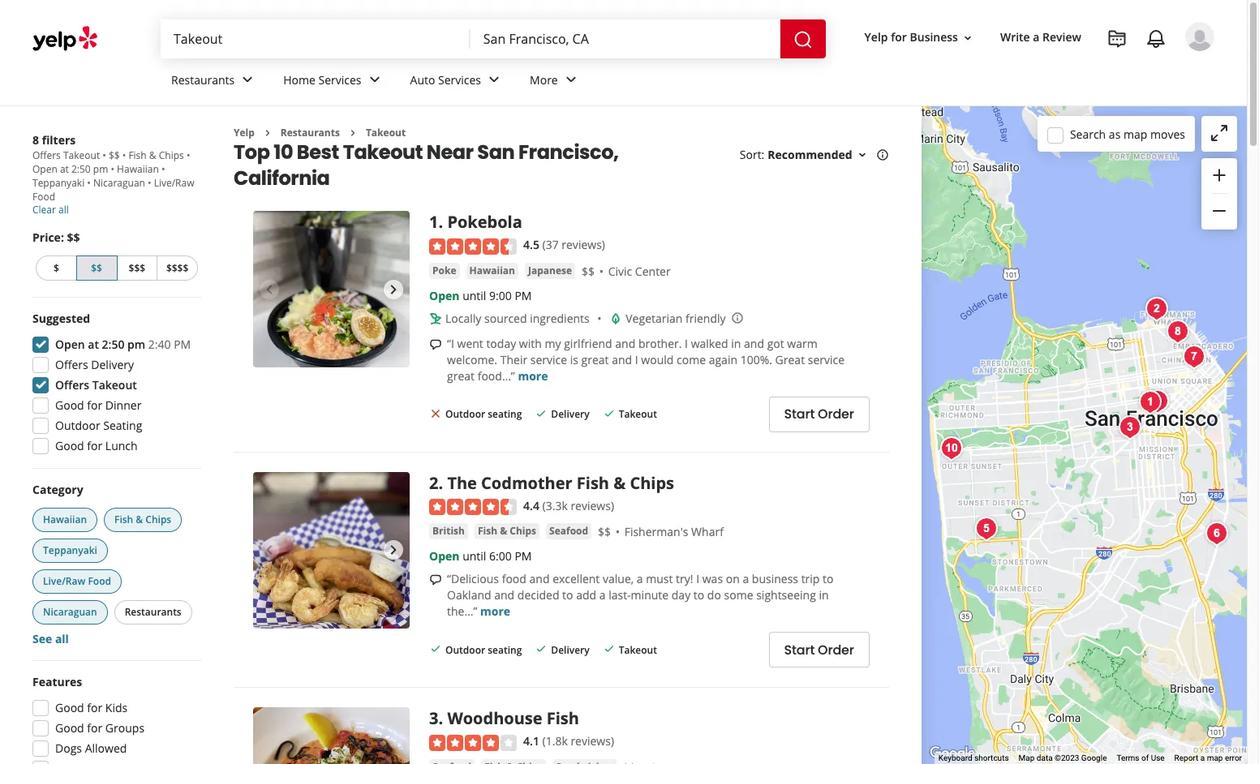 Task type: vqa. For each thing, say whether or not it's contained in the screenshot.
food
yes



Task type: describe. For each thing, give the bounding box(es) containing it.
9:00
[[489, 288, 512, 303]]

Near text field
[[483, 30, 767, 48]]

2 service from the left
[[808, 352, 845, 367]]

welcome.
[[447, 352, 497, 367]]

and up decided
[[529, 571, 550, 587]]

a inside the write a review link
[[1033, 30, 1040, 45]]

teppanyaki inside button
[[43, 544, 97, 557]]

slideshow element for 1
[[253, 211, 410, 368]]

moves
[[1151, 126, 1186, 142]]

previous image for 2
[[260, 541, 279, 560]]

and down food
[[494, 588, 515, 603]]

user actions element
[[852, 20, 1237, 120]]

16 checkmark v2 image for delivery
[[535, 643, 548, 656]]

teppanyaki button
[[32, 539, 108, 563]]

expand map image
[[1210, 123, 1229, 143]]

auto
[[410, 72, 435, 87]]

keyboard shortcuts
[[939, 754, 1009, 763]]

group containing features
[[28, 674, 201, 764]]

fish inside fish & chips link
[[478, 524, 497, 538]]

offers takeout
[[55, 377, 137, 393]]

pokebola image
[[253, 211, 410, 368]]

the
[[447, 472, 477, 494]]

map
[[1019, 754, 1035, 763]]

16 checkmark v2 image for takeout
[[603, 407, 616, 420]]

brad k. image
[[1186, 22, 1215, 51]]

$ button
[[36, 256, 76, 281]]

1 vertical spatial i
[[635, 352, 638, 367]]

pm inside 'offers takeout • $$ • fish & chips • open at 2:50 pm • hawaiian • teppanyaki • nicaraguan •'
[[93, 162, 108, 176]]

start order link for 16 checkmark v2 icon associated with takeout
[[769, 632, 870, 668]]

offers for offers takeout • $$ • fish & chips • open at 2:50 pm • hawaiian • teppanyaki • nicaraguan •
[[32, 148, 61, 162]]

delivery for 16 close v2 icon
[[551, 407, 590, 421]]

poke
[[433, 264, 456, 277]]

more link for and
[[480, 604, 510, 619]]

girlfriend
[[564, 336, 612, 351]]

poke link
[[429, 263, 460, 279]]

recommended button
[[768, 147, 869, 163]]

takeout left near
[[366, 126, 406, 140]]

top
[[234, 139, 270, 166]]

16 locally sourced v2 image
[[429, 312, 442, 325]]

good for good for groups
[[55, 721, 84, 736]]

16 chevron right v2 image for restaurants
[[261, 126, 274, 139]]

0 horizontal spatial great
[[447, 368, 475, 384]]

reviews) for 2 . the codmother fish & chips
[[571, 498, 614, 513]]

vegetarian friendly
[[626, 311, 726, 326]]

services for auto services
[[438, 72, 481, 87]]

filters
[[42, 132, 76, 148]]

open until 6:00 pm
[[429, 549, 532, 564]]

start order link for takeout's 16 checkmark v2 image
[[769, 397, 870, 432]]

seating for 16 checkmark v2 image for delivery
[[488, 407, 522, 421]]

$$ button
[[76, 256, 117, 281]]

16 chevron down v2 image for yelp for business
[[961, 31, 974, 44]]

1 . pokebola
[[429, 211, 522, 233]]

of
[[1142, 754, 1149, 763]]

business
[[752, 571, 798, 587]]

allowed
[[85, 741, 127, 756]]

trip
[[801, 571, 820, 587]]

food inside "button"
[[88, 574, 111, 588]]

japanese button
[[525, 263, 575, 279]]

next image for 1 . pokebola
[[384, 280, 403, 299]]

ingredients
[[530, 311, 590, 326]]

more link for service
[[518, 368, 548, 384]]

1 vertical spatial the codmother fish & chips image
[[253, 472, 410, 629]]

16 vegetarian v2 image
[[610, 312, 623, 325]]

offers delivery
[[55, 357, 134, 372]]

open for open at 2:50 pm 2:40 pm
[[55, 337, 85, 352]]

teppanyaki inside 'offers takeout • $$ • fish & chips • open at 2:50 pm • hawaiian • teppanyaki • nicaraguan •'
[[32, 176, 85, 190]]

on
[[726, 571, 740, 587]]

3
[[429, 708, 439, 730]]

pokebola
[[447, 211, 522, 233]]

auto services link
[[397, 58, 517, 105]]

4.5 star rating image
[[429, 238, 517, 255]]

start order for takeout's 16 checkmark v2 image
[[784, 405, 854, 424]]

outdoor up good for lunch on the left
[[55, 418, 100, 433]]

1 horizontal spatial the codmother fish & chips image
[[1141, 293, 1174, 325]]

clear all link
[[32, 203, 69, 217]]

pokebola image
[[1135, 386, 1167, 418]]

friendly
[[686, 311, 726, 326]]

offers for offers takeout
[[55, 377, 89, 393]]

google
[[1082, 754, 1107, 763]]

2:50 inside group
[[102, 337, 124, 352]]

live/raw food button
[[32, 570, 122, 594]]

my
[[545, 336, 561, 351]]

4.1 (1.8k reviews)
[[523, 734, 614, 749]]

last-
[[609, 588, 631, 603]]

start order for 16 checkmark v2 icon associated with takeout
[[784, 641, 854, 659]]

business
[[910, 30, 958, 45]]

live/raw inside "button"
[[43, 574, 85, 588]]

seafood button
[[546, 524, 592, 540]]

1 horizontal spatial great
[[581, 352, 609, 367]]

open at 2:50 pm 2:40 pm
[[55, 337, 191, 352]]

zoom in image
[[1210, 165, 1229, 185]]

was
[[702, 571, 723, 587]]

for for dinner
[[87, 398, 102, 413]]

reviews) for 3 . woodhouse fish
[[571, 734, 614, 749]]

group containing category
[[29, 482, 201, 648]]

yelp link
[[234, 126, 255, 140]]

live/raw inside live/raw food
[[154, 176, 194, 190]]

zoom out image
[[1210, 201, 1229, 221]]

fish & chips for the right fish & chips button
[[478, 524, 536, 538]]

delivery for outdoor seating's 16 checkmark v2 icon
[[551, 643, 590, 657]]

good for good for dinner
[[55, 398, 84, 413]]

more for service
[[518, 368, 548, 384]]

notifications image
[[1147, 29, 1166, 49]]

see all
[[32, 631, 69, 647]]

nicaraguan button
[[32, 600, 108, 625]]

i for brother.
[[685, 336, 688, 351]]

search image
[[793, 30, 813, 49]]

restaurants inside business categories element
[[171, 72, 235, 87]]

went
[[457, 336, 483, 351]]

none field find
[[174, 30, 457, 48]]

24 chevron down v2 image for auto services
[[484, 70, 504, 90]]

24 chevron down v2 image for more
[[561, 70, 581, 90]]

write a review link
[[994, 23, 1088, 52]]

report a map error
[[1175, 754, 1242, 763]]

projects image
[[1108, 29, 1127, 49]]

a right on
[[743, 571, 749, 587]]

price:
[[32, 230, 64, 245]]

search as map moves
[[1070, 126, 1186, 142]]

(1.8k
[[542, 734, 568, 749]]

a up minute
[[637, 571, 643, 587]]

1 vertical spatial hawaiian button
[[32, 508, 97, 532]]

see all button
[[32, 631, 69, 647]]

delivery inside group
[[91, 357, 134, 372]]

day
[[672, 588, 691, 603]]

16 speech v2 image
[[429, 574, 442, 587]]

yelp for yelp link
[[234, 126, 255, 140]]

restaurants button
[[114, 600, 192, 625]]

google image
[[926, 743, 979, 764]]

civic center
[[608, 264, 671, 279]]

pm for 1 . pokebola
[[515, 288, 532, 303]]

$$ inside 'offers takeout • $$ • fish & chips • open at 2:50 pm • hawaiian • teppanyaki • nicaraguan •'
[[109, 148, 120, 162]]

locally
[[446, 311, 481, 326]]

$$$ button
[[117, 256, 157, 281]]

japanese link
[[525, 263, 575, 279]]

more link
[[517, 58, 594, 105]]

japanese
[[528, 264, 572, 277]]

ono hawaiian bbq image
[[971, 512, 1003, 545]]

3 . woodhouse fish
[[429, 708, 579, 730]]

locally sourced ingredients
[[446, 311, 590, 326]]

16 chevron right v2 image for takeout
[[346, 126, 359, 139]]

outdoor seating
[[55, 418, 142, 433]]

a right 'add'
[[599, 588, 606, 603]]

decided
[[518, 588, 559, 603]]

hi city image
[[1178, 340, 1211, 373]]

california fish market restaurant image
[[1162, 315, 1195, 348]]

takeout inside 'offers takeout • $$ • fish & chips • open at 2:50 pm • hawaiian • teppanyaki • nicaraguan •'
[[63, 148, 100, 162]]

fisherman's
[[625, 524, 688, 540]]

more
[[530, 72, 558, 87]]

pm for 2 . the codmother fish & chips
[[515, 549, 532, 564]]

clear all
[[32, 203, 69, 217]]

©2023
[[1055, 754, 1080, 763]]

8 filters
[[32, 132, 76, 148]]

0 vertical spatial live/raw food
[[32, 176, 194, 204]]

1 vertical spatial at
[[88, 337, 99, 352]]

fish inside 'offers takeout • $$ • fish & chips • open at 2:50 pm • hawaiian • teppanyaki • nicaraguan •'
[[129, 148, 147, 162]]

order for 16 checkmark v2 icon associated with takeout
[[818, 641, 854, 659]]

16 close v2 image
[[429, 407, 442, 420]]

next image for 2 . the codmother fish & chips
[[384, 541, 403, 560]]

and up 100%.
[[744, 336, 764, 351]]

4.4
[[523, 498, 540, 513]]

judahlicious image
[[936, 432, 968, 465]]

4.5
[[523, 237, 540, 253]]

until for pokebola
[[463, 288, 486, 303]]

codmother
[[481, 472, 573, 494]]

and down 16 vegetarian v2 image
[[615, 336, 636, 351]]

takeout down "delicious food and excellent value, a must try!  i was on a business trip to oakland and decided to add a last-minute day to do some sightseeing in the…"
[[619, 643, 657, 657]]

come
[[677, 352, 706, 367]]

hawaiian link
[[466, 263, 518, 279]]

fisherman's wharf
[[625, 524, 724, 540]]

pm inside group
[[127, 337, 145, 352]]

minute
[[631, 588, 669, 603]]

1 vertical spatial restaurants
[[281, 126, 340, 140]]

previous image for 1
[[260, 280, 279, 299]]

order for takeout's 16 checkmark v2 image
[[818, 405, 854, 424]]

british button
[[429, 524, 468, 540]]

kids
[[105, 700, 128, 716]]

great
[[775, 352, 805, 367]]



Task type: locate. For each thing, give the bounding box(es) containing it.
0 vertical spatial map
[[1124, 126, 1148, 142]]

0 vertical spatial delivery
[[91, 357, 134, 372]]

open inside 'offers takeout • $$ • fish & chips • open at 2:50 pm • hawaiian • teppanyaki • nicaraguan •'
[[32, 162, 57, 176]]

fish & chips button up 6:00
[[475, 524, 540, 540]]

3 . from the top
[[439, 708, 443, 730]]

2 previous image from the top
[[260, 541, 279, 560]]

0 horizontal spatial 16 chevron right v2 image
[[261, 126, 274, 139]]

fish & chips up 6:00
[[478, 524, 536, 538]]

groups
[[105, 721, 145, 736]]

features
[[32, 674, 82, 690]]

24 chevron down v2 image for home services
[[365, 70, 384, 90]]

$$ inside button
[[91, 261, 102, 275]]

fish & chips button down 'lunch'
[[104, 508, 182, 532]]

none field up home services
[[174, 30, 457, 48]]

1 vertical spatial until
[[463, 549, 486, 564]]

2 vertical spatial .
[[439, 708, 443, 730]]

0 vertical spatial yelp
[[865, 30, 888, 45]]

all for see all
[[55, 631, 69, 647]]

1 vertical spatial seating
[[488, 643, 522, 657]]

0 vertical spatial the codmother fish & chips image
[[1141, 293, 1174, 325]]

1 vertical spatial hawaiian
[[469, 264, 515, 277]]

fish & chips for leftmost fish & chips button
[[114, 513, 171, 527]]

2 until from the top
[[463, 549, 486, 564]]

open down the 8 filters
[[32, 162, 57, 176]]

2 start order link from the top
[[769, 632, 870, 668]]

for for business
[[891, 30, 907, 45]]

0 vertical spatial seating
[[488, 407, 522, 421]]

2 slideshow element from the top
[[253, 472, 410, 629]]

0 horizontal spatial hawaiian
[[43, 513, 87, 527]]

1 horizontal spatial hawaiian button
[[466, 263, 518, 279]]

24 chevron down v2 image inside home services link
[[365, 70, 384, 90]]

offers takeout • $$ • fish & chips • open at 2:50 pm • hawaiian • teppanyaki • nicaraguan •
[[32, 148, 190, 190]]

1 vertical spatial slideshow element
[[253, 472, 410, 629]]

restaurants link up california
[[281, 126, 340, 140]]

is
[[570, 352, 579, 367]]

map left error
[[1207, 754, 1223, 763]]

fish & chips button
[[104, 508, 182, 532], [475, 524, 540, 540]]

16 chevron down v2 image right business
[[961, 31, 974, 44]]

all for clear all
[[58, 203, 69, 217]]

2 16 checkmark v2 image from the left
[[535, 643, 548, 656]]

for for kids
[[87, 700, 102, 716]]

home
[[283, 72, 316, 87]]

price: $$ group
[[32, 230, 201, 284]]

1 horizontal spatial to
[[694, 588, 705, 603]]

None search field
[[161, 19, 829, 58]]

16 checkmark v2 image down decided
[[535, 643, 548, 656]]

0 horizontal spatial none field
[[174, 30, 457, 48]]

None field
[[174, 30, 457, 48], [483, 30, 767, 48]]

great down girlfriend
[[581, 352, 609, 367]]

takeout right best
[[343, 139, 423, 166]]

hawaiian button down category
[[32, 508, 97, 532]]

for for lunch
[[87, 438, 102, 454]]

. up 4.5 star rating "image" on the left top of the page
[[439, 211, 443, 233]]

start order link down sightseeing
[[769, 632, 870, 668]]

warm
[[787, 336, 818, 351]]

at inside 'offers takeout • $$ • fish & chips • open at 2:50 pm • hawaiian • teppanyaki • nicaraguan •'
[[60, 162, 69, 176]]

business categories element
[[158, 58, 1215, 105]]

for for groups
[[87, 721, 102, 736]]

1 horizontal spatial live/raw
[[154, 176, 194, 190]]

2:50
[[71, 162, 91, 176], [102, 337, 124, 352]]

1 vertical spatial 2:50
[[102, 337, 124, 352]]

0 vertical spatial restaurants
[[171, 72, 235, 87]]

at down filters
[[60, 162, 69, 176]]

map for error
[[1207, 754, 1223, 763]]

a right report
[[1201, 754, 1205, 763]]

nicaraguan up price: $$ group
[[93, 176, 145, 190]]

1 services from the left
[[319, 72, 362, 87]]

for down outdoor seating
[[87, 438, 102, 454]]

seafood
[[549, 524, 588, 538]]

fish & chips down 'lunch'
[[114, 513, 171, 527]]

their
[[500, 352, 528, 367]]

2 24 chevron down v2 image from the left
[[484, 70, 504, 90]]

in inside '"i went today with my girlfriend and brother. i walked in and got warm welcome. their service is great and i would come again 100%. great service great food…"'
[[731, 336, 741, 351]]

0 vertical spatial pm
[[515, 288, 532, 303]]

nicaraguan inside 'offers takeout • $$ • fish & chips • open at 2:50 pm • hawaiian • teppanyaki • nicaraguan •'
[[93, 176, 145, 190]]

seating down decided
[[488, 643, 522, 657]]

delivery down is
[[551, 407, 590, 421]]

terms
[[1117, 754, 1140, 763]]

1 seating from the top
[[488, 407, 522, 421]]

0 vertical spatial order
[[818, 405, 854, 424]]

1 previous image from the top
[[260, 280, 279, 299]]

seating for delivery's 16 checkmark v2 icon
[[488, 643, 522, 657]]

try!
[[676, 571, 693, 587]]

open for open until 9:00 pm
[[429, 288, 460, 303]]

to right trip
[[823, 571, 834, 587]]

until for the
[[463, 549, 486, 564]]

16 chevron down v2 image
[[961, 31, 974, 44], [856, 149, 869, 162]]

reviews)
[[562, 237, 605, 253], [571, 498, 614, 513], [571, 734, 614, 749]]

slideshow element for 2
[[253, 472, 410, 629]]

great down the welcome.
[[447, 368, 475, 384]]

. for 1
[[439, 211, 443, 233]]

1 vertical spatial live/raw food
[[43, 574, 111, 588]]

1 horizontal spatial services
[[438, 72, 481, 87]]

4.1 star rating image
[[429, 735, 517, 751]]

0 horizontal spatial to
[[562, 588, 573, 603]]

outdoor seating for 16 close v2 icon
[[446, 407, 522, 421]]

1 horizontal spatial none field
[[483, 30, 767, 48]]

services right auto
[[438, 72, 481, 87]]

nicaraguan
[[93, 176, 145, 190], [43, 605, 97, 619]]

offers for offers delivery
[[55, 357, 88, 372]]

at up offers delivery
[[88, 337, 99, 352]]

0 horizontal spatial food
[[32, 190, 55, 204]]

16 chevron right v2 image left takeout link
[[346, 126, 359, 139]]

0 horizontal spatial services
[[319, 72, 362, 87]]

1 16 chevron right v2 image from the left
[[261, 126, 274, 139]]

24 chevron down v2 image right auto services
[[484, 70, 504, 90]]

2 start order from the top
[[784, 641, 854, 659]]

in inside "delicious food and excellent value, a must try!  i was on a business trip to oakland and decided to add a last-minute day to do some sightseeing in the…"
[[819, 588, 829, 603]]

•
[[102, 148, 106, 162], [122, 148, 126, 162], [187, 148, 190, 162], [111, 162, 114, 176], [161, 162, 165, 176], [87, 176, 91, 190], [148, 176, 151, 190]]

start down great
[[784, 405, 815, 424]]

2 horizontal spatial i
[[696, 571, 700, 587]]

to left "do"
[[694, 588, 705, 603]]

0 vertical spatial i
[[685, 336, 688, 351]]

outdoor for outdoor seating's 16 checkmark v2 icon
[[446, 643, 485, 657]]

open down british button at the left bottom of the page
[[429, 549, 460, 564]]

0 horizontal spatial 24 chevron down v2 image
[[365, 70, 384, 90]]

jj fish & chicken - san francisco image
[[1201, 517, 1234, 550]]

. for 2
[[439, 472, 443, 494]]

0 vertical spatial at
[[60, 162, 69, 176]]

1 horizontal spatial food
[[88, 574, 111, 588]]

1 start from the top
[[784, 405, 815, 424]]

service down warm
[[808, 352, 845, 367]]

2 16 checkmark v2 image from the left
[[603, 407, 616, 420]]

previous image
[[260, 280, 279, 299], [260, 541, 279, 560]]

1 horizontal spatial at
[[88, 337, 99, 352]]

16 checkmark v2 image for delivery
[[535, 407, 548, 420]]

live/raw food inside "button"
[[43, 574, 111, 588]]

takeout up dinner
[[92, 377, 137, 393]]

restaurants link up yelp link
[[158, 58, 270, 105]]

0 vertical spatial great
[[581, 352, 609, 367]]

2 vertical spatial reviews)
[[571, 734, 614, 749]]

2:50 down filters
[[71, 162, 91, 176]]

1 horizontal spatial fish & chips
[[478, 524, 536, 538]]

reviews) for 1 . pokebola
[[562, 237, 605, 253]]

reviews) right (37
[[562, 237, 605, 253]]

24 chevron down v2 image right more
[[561, 70, 581, 90]]

1 24 chevron down v2 image from the left
[[365, 70, 384, 90]]

2 start from the top
[[784, 641, 815, 659]]

map region
[[916, 0, 1259, 764]]

1 order from the top
[[818, 405, 854, 424]]

food inside live/raw food
[[32, 190, 55, 204]]

1 service from the left
[[530, 352, 567, 367]]

$$$$ button
[[157, 256, 198, 281]]

0 vertical spatial 2:50
[[71, 162, 91, 176]]

british
[[433, 524, 465, 538]]

yelp for yelp for business
[[865, 30, 888, 45]]

and left would
[[612, 352, 632, 367]]

yelp left business
[[865, 30, 888, 45]]

recommended
[[768, 147, 853, 163]]

reviews) right (1.8k
[[571, 734, 614, 749]]

as
[[1109, 126, 1121, 142]]

sourced
[[484, 311, 527, 326]]

. up 4.1 star rating image
[[439, 708, 443, 730]]

3 24 chevron down v2 image from the left
[[561, 70, 581, 90]]

hawaiian inside hawaiian link
[[469, 264, 515, 277]]

1 horizontal spatial 16 chevron right v2 image
[[346, 126, 359, 139]]

open down suggested
[[55, 337, 85, 352]]

16 checkmark v2 image for outdoor seating
[[429, 643, 442, 656]]

2 services from the left
[[438, 72, 481, 87]]

2:50 inside 'offers takeout • $$ • fish & chips • open at 2:50 pm • hawaiian • teppanyaki • nicaraguan •'
[[71, 162, 91, 176]]

0 vertical spatial reviews)
[[562, 237, 605, 253]]

2 16 chevron right v2 image from the left
[[346, 126, 359, 139]]

.
[[439, 211, 443, 233], [439, 472, 443, 494], [439, 708, 443, 730]]

outdoor
[[446, 407, 485, 421], [55, 418, 100, 433], [446, 643, 485, 657]]

map right as
[[1124, 126, 1148, 142]]

order
[[818, 405, 854, 424], [818, 641, 854, 659]]

good up dogs
[[55, 721, 84, 736]]

live/raw food
[[32, 176, 194, 204], [43, 574, 111, 588]]

offers up the offers takeout on the left of the page
[[55, 357, 88, 372]]

1 vertical spatial teppanyaki
[[43, 544, 97, 557]]

1 vertical spatial nicaraguan
[[43, 605, 97, 619]]

until up "delicious
[[463, 549, 486, 564]]

1
[[429, 211, 439, 233]]

2 vertical spatial delivery
[[551, 643, 590, 657]]

good for good for lunch
[[55, 438, 84, 454]]

0 horizontal spatial fish & chips button
[[104, 508, 182, 532]]

16 chevron down v2 image for recommended
[[856, 149, 869, 162]]

must
[[646, 571, 673, 587]]

outdoor right 16 close v2 icon
[[446, 407, 485, 421]]

woodhouse
[[447, 708, 542, 730]]

teppanyaki up live/raw food "button"
[[43, 544, 97, 557]]

16 checkmark v2 image for takeout
[[603, 643, 616, 656]]

4.1
[[523, 734, 540, 749]]

2 vertical spatial i
[[696, 571, 700, 587]]

2 next image from the top
[[384, 541, 403, 560]]

0 vertical spatial in
[[731, 336, 741, 351]]

"i
[[447, 336, 454, 351]]

food up 'price:'
[[32, 190, 55, 204]]

0 vertical spatial more link
[[518, 368, 548, 384]]

2 outdoor seating from the top
[[446, 643, 522, 657]]

good
[[55, 398, 84, 413], [55, 438, 84, 454], [55, 700, 84, 716], [55, 721, 84, 736]]

0 horizontal spatial yelp
[[234, 126, 255, 140]]

2 horizontal spatial 16 checkmark v2 image
[[603, 643, 616, 656]]

16 checkmark v2 image
[[429, 643, 442, 656], [535, 643, 548, 656], [603, 643, 616, 656]]

outdoor seating for outdoor seating's 16 checkmark v2 icon
[[446, 643, 522, 657]]

1 horizontal spatial more link
[[518, 368, 548, 384]]

use
[[1151, 754, 1165, 763]]

2 good from the top
[[55, 438, 84, 454]]

outdoor seating down food…"
[[446, 407, 522, 421]]

pm
[[515, 288, 532, 303], [174, 337, 191, 352], [515, 549, 532, 564]]

0 horizontal spatial i
[[635, 352, 638, 367]]

1 vertical spatial start
[[784, 641, 815, 659]]

yelp for business
[[865, 30, 958, 45]]

poke button
[[429, 263, 460, 279]]

1 none field from the left
[[174, 30, 457, 48]]

$$$$
[[166, 261, 189, 275]]

next image
[[384, 280, 403, 299], [384, 541, 403, 560]]

2 vertical spatial hawaiian
[[43, 513, 87, 527]]

the…"
[[447, 604, 477, 619]]

report
[[1175, 754, 1199, 763]]

i for try!
[[696, 571, 700, 587]]

0 horizontal spatial the codmother fish & chips image
[[253, 472, 410, 629]]

2:50 up offers delivery
[[102, 337, 124, 352]]

nicaraguan down live/raw food "button"
[[43, 605, 97, 619]]

hawaiian button up 9:00
[[466, 263, 518, 279]]

16 chevron down v2 image inside the recommended 'popup button'
[[856, 149, 869, 162]]

error
[[1225, 754, 1242, 763]]

1 vertical spatial map
[[1207, 754, 1223, 763]]

chips
[[159, 148, 184, 162], [630, 472, 674, 494], [146, 513, 171, 527], [510, 524, 536, 538]]

more down their
[[518, 368, 548, 384]]

until up locally
[[463, 288, 486, 303]]

and
[[615, 336, 636, 351], [744, 336, 764, 351], [612, 352, 632, 367], [529, 571, 550, 587], [494, 588, 515, 603]]

1 outdoor seating from the top
[[446, 407, 522, 421]]

0 vertical spatial outdoor seating
[[446, 407, 522, 421]]

1 16 checkmark v2 image from the left
[[429, 643, 442, 656]]

dogs allowed
[[55, 741, 127, 756]]

2 order from the top
[[818, 641, 854, 659]]

keyboard shortcuts button
[[939, 753, 1009, 764]]

pm right 9:00
[[515, 288, 532, 303]]

good down the offers takeout on the left of the page
[[55, 398, 84, 413]]

1 horizontal spatial map
[[1207, 754, 1223, 763]]

info icon image
[[731, 312, 744, 325], [731, 312, 744, 325]]

"delicious
[[447, 571, 499, 587]]

live/raw food up price: $$ group
[[32, 176, 194, 204]]

2 vertical spatial offers
[[55, 377, 89, 393]]

outdoor seating down the…" at the bottom of page
[[446, 643, 522, 657]]

1 horizontal spatial 24 chevron down v2 image
[[484, 70, 504, 90]]

0 vertical spatial start order
[[784, 405, 854, 424]]

live/raw food down teppanyaki button
[[43, 574, 111, 588]]

more for and
[[480, 604, 510, 619]]

1 vertical spatial offers
[[55, 357, 88, 372]]

16 chevron right v2 image right yelp link
[[261, 126, 274, 139]]

at
[[60, 162, 69, 176], [88, 337, 99, 352]]

2 vertical spatial restaurants
[[125, 605, 182, 619]]

start order link down great
[[769, 397, 870, 432]]

1 next image from the top
[[384, 280, 403, 299]]

food down teppanyaki button
[[88, 574, 111, 588]]

16 info v2 image
[[876, 149, 889, 162]]

0 vertical spatial nicaraguan
[[93, 176, 145, 190]]

all right clear
[[58, 203, 69, 217]]

0 horizontal spatial at
[[60, 162, 69, 176]]

good for dinner
[[55, 398, 141, 413]]

sightseeing
[[756, 588, 816, 603]]

2 . from the top
[[439, 472, 443, 494]]

services right home
[[319, 72, 362, 87]]

1 vertical spatial start order
[[784, 641, 854, 659]]

1 vertical spatial 16 chevron down v2 image
[[856, 149, 869, 162]]

16 chevron down v2 image inside the yelp for business button
[[961, 31, 974, 44]]

a right write
[[1033, 30, 1040, 45]]

more link down oakland
[[480, 604, 510, 619]]

got
[[767, 336, 784, 351]]

1 start order from the top
[[784, 405, 854, 424]]

0 vertical spatial previous image
[[260, 280, 279, 299]]

map for moves
[[1124, 126, 1148, 142]]

16 speech v2 image
[[429, 338, 442, 351]]

start order link
[[769, 397, 870, 432], [769, 632, 870, 668]]

3 16 checkmark v2 image from the left
[[603, 643, 616, 656]]

24 chevron down v2 image
[[365, 70, 384, 90], [484, 70, 504, 90], [561, 70, 581, 90]]

1 good from the top
[[55, 398, 84, 413]]

group
[[1202, 158, 1237, 230], [28, 311, 201, 459], [29, 482, 201, 648], [28, 674, 201, 764]]

start order down great
[[784, 405, 854, 424]]

24 chevron down v2 image
[[238, 70, 257, 90]]

delivery down 'add'
[[551, 643, 590, 657]]

1 vertical spatial food
[[88, 574, 111, 588]]

hawaiian inside 'offers takeout • $$ • fish & chips • open at 2:50 pm • hawaiian • teppanyaki • nicaraguan •'
[[117, 162, 159, 176]]

4 good from the top
[[55, 721, 84, 736]]

0 horizontal spatial 16 checkmark v2 image
[[535, 407, 548, 420]]

until
[[463, 288, 486, 303], [463, 549, 486, 564]]

value,
[[603, 571, 634, 587]]

0 vertical spatial restaurants link
[[158, 58, 270, 105]]

poké bar image
[[1142, 385, 1174, 417]]

all right see
[[55, 631, 69, 647]]

1 until from the top
[[463, 288, 486, 303]]

offers down offers delivery
[[55, 377, 89, 393]]

0 vertical spatial until
[[463, 288, 486, 303]]

1 vertical spatial next image
[[384, 541, 403, 560]]

takeout down '"i went today with my girlfriend and brother. i walked in and got warm welcome. their service is great and i would come again 100%. great service great food…"'
[[619, 407, 657, 421]]

offers inside 'offers takeout • $$ • fish & chips • open at 2:50 pm • hawaiian • teppanyaki • nicaraguan •'
[[32, 148, 61, 162]]

san
[[477, 139, 515, 166]]

. left the
[[439, 472, 443, 494]]

2 horizontal spatial to
[[823, 571, 834, 587]]

nicaraguan inside button
[[43, 605, 97, 619]]

yelp inside button
[[865, 30, 888, 45]]

1 vertical spatial previous image
[[260, 541, 279, 560]]

start for takeout's 16 checkmark v2 image
[[784, 405, 815, 424]]

1 16 checkmark v2 image from the left
[[535, 407, 548, 420]]

2
[[429, 472, 439, 494]]

& inside 'offers takeout • $$ • fish & chips • open at 2:50 pm • hawaiian • teppanyaki • nicaraguan •'
[[149, 148, 156, 162]]

16 checkmark v2 image
[[535, 407, 548, 420], [603, 407, 616, 420]]

1 . from the top
[[439, 211, 443, 233]]

pm right 2:40
[[174, 337, 191, 352]]

2 seating from the top
[[488, 643, 522, 657]]

1 horizontal spatial fish & chips button
[[475, 524, 540, 540]]

16 chevron right v2 image
[[261, 126, 274, 139], [346, 126, 359, 139]]

food
[[32, 190, 55, 204], [88, 574, 111, 588]]

1 vertical spatial order
[[818, 641, 854, 659]]

in
[[731, 336, 741, 351], [819, 588, 829, 603]]

1 vertical spatial .
[[439, 472, 443, 494]]

keyboard
[[939, 754, 973, 763]]

slideshow element
[[253, 211, 410, 368], [253, 472, 410, 629]]

1 vertical spatial restaurants link
[[281, 126, 340, 140]]

1 horizontal spatial more
[[518, 368, 548, 384]]

service down my
[[530, 352, 567, 367]]

in down trip
[[819, 588, 829, 603]]

(3.3k
[[542, 498, 568, 513]]

teppanyaki
[[32, 176, 85, 190], [43, 544, 97, 557]]

24 chevron down v2 image left auto
[[365, 70, 384, 90]]

group containing suggested
[[28, 311, 201, 459]]

add
[[576, 588, 596, 603]]

1 vertical spatial more
[[480, 604, 510, 619]]

teppanyaki up clear all
[[32, 176, 85, 190]]

100%.
[[741, 352, 772, 367]]

seating
[[488, 407, 522, 421], [488, 643, 522, 657]]

1 vertical spatial pm
[[174, 337, 191, 352]]

start order
[[784, 405, 854, 424], [784, 641, 854, 659]]

start down sightseeing
[[784, 641, 815, 659]]

pm right 6:00
[[515, 549, 532, 564]]

food
[[502, 571, 527, 587]]

chips inside 'offers takeout • $$ • fish & chips • open at 2:50 pm • hawaiian • teppanyaki • nicaraguan •'
[[159, 148, 184, 162]]

good down features
[[55, 700, 84, 716]]

for inside button
[[891, 30, 907, 45]]

outdoor for 16 close v2 icon
[[446, 407, 485, 421]]

outdoor down the…" at the bottom of page
[[446, 643, 485, 657]]

i inside "delicious food and excellent value, a must try!  i was on a business trip to oakland and decided to add a last-minute day to do some sightseeing in the…"
[[696, 571, 700, 587]]

takeout inside top 10 best takeout near san francisco, california
[[343, 139, 423, 166]]

0 horizontal spatial 16 checkmark v2 image
[[429, 643, 442, 656]]

Find text field
[[174, 30, 457, 48]]

2 vertical spatial pm
[[515, 549, 532, 564]]

16 chevron down v2 image left 16 info v2 image
[[856, 149, 869, 162]]

yelp left 10
[[234, 126, 255, 140]]

4.4 star rating image
[[429, 499, 517, 515]]

lunch
[[105, 438, 138, 454]]

fish & chips inside group
[[114, 513, 171, 527]]

1 vertical spatial reviews)
[[571, 498, 614, 513]]

good for kids
[[55, 700, 128, 716]]

the codmother fish & chips image
[[1141, 293, 1174, 325], [253, 472, 410, 629]]

0 vertical spatial pm
[[93, 162, 108, 176]]

10
[[274, 139, 293, 166]]

1 vertical spatial yelp
[[234, 126, 255, 140]]

2 horizontal spatial 24 chevron down v2 image
[[561, 70, 581, 90]]

pm
[[93, 162, 108, 176], [127, 337, 145, 352]]

services for home services
[[319, 72, 362, 87]]

1 horizontal spatial restaurants link
[[281, 126, 340, 140]]

2 none field from the left
[[483, 30, 767, 48]]

1 start order link from the top
[[769, 397, 870, 432]]

woodhouse fish image
[[1114, 411, 1147, 443]]

4.4 (3.3k reviews)
[[523, 498, 614, 513]]

0 vertical spatial 16 chevron down v2 image
[[961, 31, 974, 44]]

for up "good for groups"
[[87, 700, 102, 716]]

i right try!
[[696, 571, 700, 587]]

1 horizontal spatial hawaiian
[[117, 162, 159, 176]]

1 slideshow element from the top
[[253, 211, 410, 368]]

top 10 best takeout near san francisco, california
[[234, 139, 619, 192]]

16 checkmark v2 image up 2 . the codmother fish & chips
[[535, 407, 548, 420]]

do
[[707, 588, 721, 603]]

all
[[58, 203, 69, 217], [55, 631, 69, 647]]

search
[[1070, 126, 1106, 142]]

good for good for kids
[[55, 700, 84, 716]]

civic
[[608, 264, 632, 279]]

start order down sightseeing
[[784, 641, 854, 659]]

none field up business categories element at the top of page
[[483, 30, 767, 48]]

0 vertical spatial hawaiian button
[[466, 263, 518, 279]]

0 vertical spatial teppanyaki
[[32, 176, 85, 190]]

for down "good for kids"
[[87, 721, 102, 736]]

seating down food…"
[[488, 407, 522, 421]]

1 vertical spatial in
[[819, 588, 829, 603]]

restaurants inside button
[[125, 605, 182, 619]]

3 good from the top
[[55, 700, 84, 716]]

0 horizontal spatial more link
[[480, 604, 510, 619]]

start for 16 checkmark v2 icon associated with takeout
[[784, 641, 815, 659]]

0 vertical spatial more
[[518, 368, 548, 384]]

24 chevron down v2 image inside more link
[[561, 70, 581, 90]]

6:00
[[489, 549, 512, 564]]

seafood link
[[546, 524, 592, 540]]

best
[[297, 139, 339, 166]]

to down 'excellent'
[[562, 588, 573, 603]]

none field near
[[483, 30, 767, 48]]

with
[[519, 336, 542, 351]]

good down outdoor seating
[[55, 438, 84, 454]]

offers
[[32, 148, 61, 162], [55, 357, 88, 372], [55, 377, 89, 393]]

. for 3
[[439, 708, 443, 730]]

24 chevron down v2 image inside auto services link
[[484, 70, 504, 90]]

for
[[891, 30, 907, 45], [87, 398, 102, 413], [87, 438, 102, 454], [87, 700, 102, 716], [87, 721, 102, 736]]

0 vertical spatial live/raw
[[154, 176, 194, 190]]

vegetarian
[[626, 311, 683, 326]]

for left business
[[891, 30, 907, 45]]

open for open until 6:00 pm
[[429, 549, 460, 564]]



